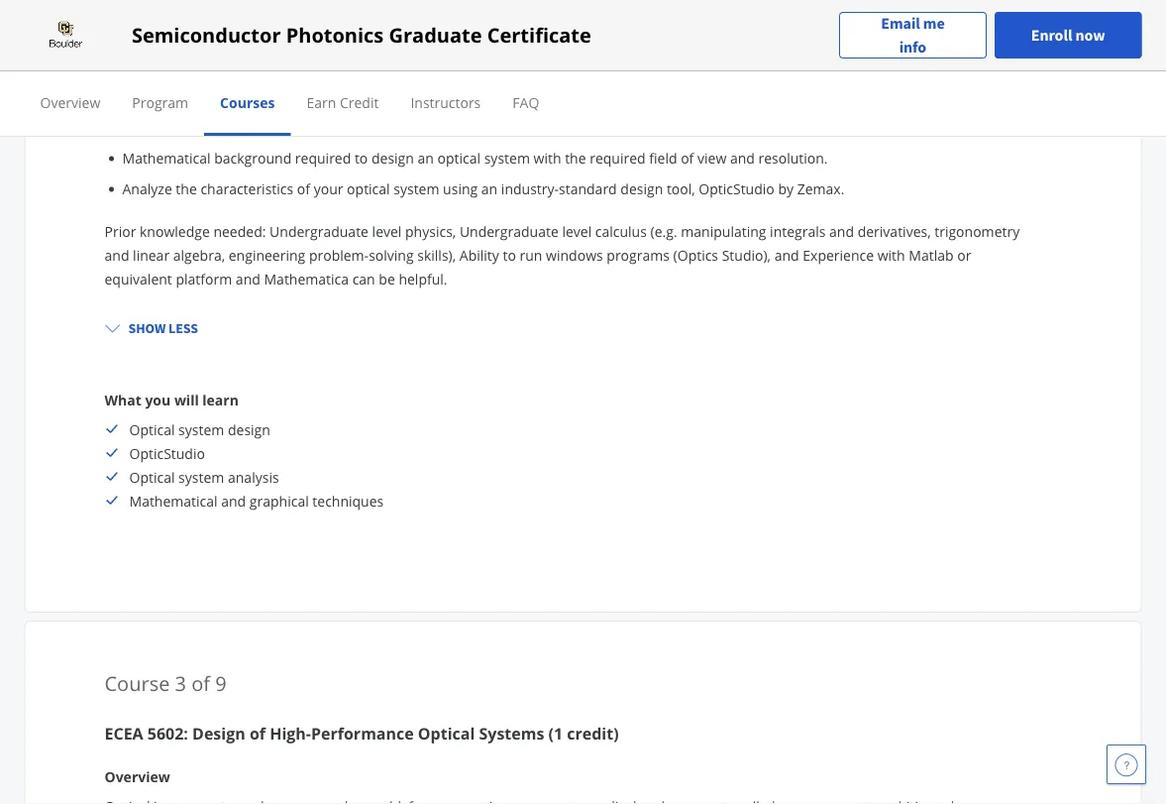 Task type: describe. For each thing, give the bounding box(es) containing it.
me
[[924, 13, 945, 33]]

opticstudio inside list item
[[699, 179, 775, 198]]

0 vertical spatial with
[[273, 118, 301, 137]]

integrals
[[770, 222, 826, 240]]

view
[[698, 149, 727, 168]]

enroll now button
[[995, 12, 1143, 58]]

2 required from the left
[[590, 149, 646, 168]]

0 horizontal spatial the
[[176, 179, 197, 198]]

helpful.
[[399, 269, 448, 288]]

zemax.
[[798, 179, 845, 198]]

physics,
[[406, 222, 456, 240]]

ability
[[460, 245, 500, 264]]

optical for optical system analysis
[[129, 467, 175, 486]]

knowledge
[[140, 222, 210, 240]]

instructors
[[411, 93, 481, 112]]

using
[[443, 179, 478, 198]]

0 horizontal spatial opticstudio
[[129, 444, 205, 463]]

system down will
[[179, 420, 224, 439]]

0 horizontal spatial optical
[[170, 118, 213, 137]]

(optics
[[674, 245, 719, 264]]

what you will learn
[[105, 390, 239, 409]]

mathematical for mathematical and graphical techniques
[[129, 491, 218, 510]]

analyze
[[122, 179, 172, 198]]

enroll
[[1032, 25, 1073, 45]]

semiconductor photonics graduate certificate
[[132, 21, 592, 49]]

calculus
[[596, 222, 647, 240]]

info
[[900, 37, 927, 57]]

mathematical for mathematical background required to design an optical system with the required field of view and resolution.
[[122, 149, 211, 168]]

and down engineering
[[236, 269, 261, 288]]

analysis
[[228, 467, 279, 486]]

needed:
[[214, 222, 266, 240]]

programs
[[607, 245, 670, 264]]

courses
[[220, 93, 275, 112]]

ecea 5602: design of high-performance optical systems (1 credit)
[[105, 723, 619, 744]]

optical system design
[[129, 420, 271, 439]]

1 level from the left
[[372, 222, 402, 240]]

of left high-
[[250, 723, 266, 744]]

background
[[214, 149, 292, 168]]

email
[[882, 13, 921, 33]]

help center image
[[1115, 753, 1139, 776]]

1 horizontal spatial an
[[482, 179, 498, 198]]

mathematical and graphical techniques
[[129, 491, 384, 510]]

and up experience
[[830, 222, 855, 240]]

matlab
[[909, 245, 954, 264]]

outcomes:
[[169, 76, 244, 95]]

simple
[[304, 118, 347, 137]]

will
[[174, 390, 199, 409]]

instructors link
[[411, 93, 481, 112]]

systems
[[217, 118, 269, 137]]

credit)
[[567, 723, 619, 744]]

certificate menu element
[[24, 71, 1143, 136]]

engineering
[[229, 245, 306, 264]]

algebra,
[[173, 245, 225, 264]]

2 level from the left
[[563, 222, 592, 240]]

earn credit
[[307, 93, 379, 112]]

enroll now
[[1032, 25, 1106, 45]]

0 horizontal spatial design
[[228, 420, 271, 439]]

1 horizontal spatial optical
[[347, 179, 390, 198]]

systems
[[479, 723, 545, 744]]

solving
[[369, 245, 414, 264]]

run
[[520, 245, 543, 264]]

less
[[169, 319, 198, 337]]

or
[[958, 245, 972, 264]]

faq link
[[513, 93, 540, 112]]

3
[[175, 669, 186, 696]]

program link
[[132, 93, 188, 112]]

of inside mathematical background required to design an optical system with the required field of view and resolution. list item
[[681, 149, 694, 168]]

overview inside certificate menu element
[[40, 93, 100, 112]]

course 3 of 9
[[105, 669, 227, 696]]

ecea
[[105, 723, 143, 744]]

0 vertical spatial the
[[565, 149, 586, 168]]

mathematical background required to design an optical system with the required field of view and resolution.
[[122, 149, 828, 168]]

analyze the characteristics of your optical system using an industry-standard design tool, opticstudio by zemax.
[[122, 179, 845, 198]]

email me info
[[882, 13, 945, 57]]

industry-
[[502, 179, 559, 198]]

standard
[[559, 179, 617, 198]]

credit
[[340, 93, 379, 112]]

prior
[[105, 222, 136, 240]]

and down integrals
[[775, 245, 800, 264]]

and down analysis
[[221, 491, 246, 510]]

faq
[[513, 93, 540, 112]]

design optical systems with simple mathematical and graphical techniques. list item
[[122, 117, 1027, 138]]

learn
[[203, 390, 239, 409]]

and down instructors
[[443, 118, 468, 137]]

semiconductor
[[132, 21, 281, 49]]

5602:
[[148, 723, 188, 744]]

experience
[[803, 245, 875, 264]]

2 vertical spatial optical
[[418, 723, 475, 744]]

9
[[215, 669, 227, 696]]

studio),
[[722, 245, 771, 264]]

earn
[[307, 93, 336, 112]]

design inside list item
[[122, 118, 167, 137]]

0 vertical spatial an
[[418, 149, 434, 168]]

of right 3
[[192, 669, 210, 696]]

mathematical background required to design an optical system with the required field of view and resolution. list item
[[122, 148, 1027, 169]]

system down optical system design
[[179, 467, 224, 486]]

2 horizontal spatial design
[[621, 179, 664, 198]]

1 required from the left
[[295, 149, 351, 168]]

system up industry- in the left of the page
[[484, 149, 530, 168]]

problem-
[[309, 245, 369, 264]]

of inside analyze the characteristics of your optical system using an industry-standard design tool, opticstudio by zemax. list item
[[297, 179, 310, 198]]

linear
[[133, 245, 170, 264]]

university of colorado boulder image
[[24, 19, 108, 51]]



Task type: locate. For each thing, give the bounding box(es) containing it.
2 undergraduate from the left
[[460, 222, 559, 240]]

1 vertical spatial to
[[503, 245, 516, 264]]

to
[[355, 149, 368, 168], [503, 245, 516, 264]]

to inside prior knowledge needed: undergraduate level physics, undergraduate level calculus (e.g. manipulating integrals and derivatives, trigonometry and linear algebra, engineering problem-solving skills), ability to run windows programs (optics studio), and experience with matlab or equivalent platform and mathematica can be helpful.
[[503, 245, 516, 264]]

graphical down analysis
[[250, 491, 309, 510]]

design down 9 on the bottom left
[[192, 723, 246, 744]]

1 vertical spatial graphical
[[250, 491, 309, 510]]

mathematical up analyze
[[122, 149, 211, 168]]

list
[[113, 117, 1027, 199]]

1 vertical spatial the
[[176, 179, 197, 198]]

email me info button
[[840, 11, 987, 59]]

1 horizontal spatial to
[[503, 245, 516, 264]]

2 vertical spatial design
[[228, 420, 271, 439]]

derivatives,
[[858, 222, 932, 240]]

1 vertical spatial mathematical
[[129, 491, 218, 510]]

optical right your
[[347, 179, 390, 198]]

show less button
[[97, 310, 206, 346]]

list containing design optical systems with simple mathematical and graphical techniques.
[[113, 117, 1027, 199]]

1 horizontal spatial required
[[590, 149, 646, 168]]

skills),
[[418, 245, 456, 264]]

0 horizontal spatial overview
[[40, 93, 100, 112]]

and down prior
[[105, 245, 129, 264]]

can
[[353, 269, 375, 288]]

0 horizontal spatial design
[[122, 118, 167, 137]]

learning
[[105, 76, 166, 95]]

with left the simple
[[273, 118, 301, 137]]

1 horizontal spatial opticstudio
[[699, 179, 775, 198]]

resolution.
[[759, 149, 828, 168]]

manipulating
[[681, 222, 767, 240]]

1 vertical spatial optical
[[438, 149, 481, 168]]

0 vertical spatial to
[[355, 149, 368, 168]]

optical system analysis
[[129, 467, 279, 486]]

to left run
[[503, 245, 516, 264]]

design down program
[[122, 118, 167, 137]]

1 vertical spatial design
[[192, 723, 246, 744]]

earn credit link
[[307, 93, 379, 112]]

undergraduate
[[270, 222, 369, 240], [460, 222, 559, 240]]

mathematical
[[122, 149, 211, 168], [129, 491, 218, 510]]

0 vertical spatial mathematical
[[122, 149, 211, 168]]

(1
[[549, 723, 563, 744]]

1 horizontal spatial with
[[534, 149, 562, 168]]

2 horizontal spatial optical
[[438, 149, 481, 168]]

1 vertical spatial opticstudio
[[129, 444, 205, 463]]

0 horizontal spatial to
[[355, 149, 368, 168]]

optical
[[170, 118, 213, 137], [438, 149, 481, 168], [347, 179, 390, 198]]

2 vertical spatial with
[[878, 245, 906, 264]]

1 horizontal spatial graphical
[[471, 118, 531, 137]]

undergraduate up the "problem-"
[[270, 222, 369, 240]]

tool,
[[667, 179, 696, 198]]

equivalent
[[105, 269, 172, 288]]

now
[[1076, 25, 1106, 45]]

with down the derivatives,
[[878, 245, 906, 264]]

0 vertical spatial overview
[[40, 93, 100, 112]]

the right analyze
[[176, 179, 197, 198]]

optical down optical system design
[[129, 467, 175, 486]]

mathematical
[[351, 118, 440, 137]]

your
[[314, 179, 344, 198]]

you
[[145, 390, 171, 409]]

0 horizontal spatial required
[[295, 149, 351, 168]]

mathematica
[[264, 269, 349, 288]]

system left using on the top of page
[[394, 179, 440, 198]]

1 horizontal spatial overview
[[105, 767, 170, 786]]

overview link
[[40, 93, 100, 112]]

program
[[132, 93, 188, 112]]

level up windows
[[563, 222, 592, 240]]

0 vertical spatial design
[[372, 149, 414, 168]]

1 undergraduate from the left
[[270, 222, 369, 240]]

2 horizontal spatial with
[[878, 245, 906, 264]]

0 horizontal spatial level
[[372, 222, 402, 240]]

techniques
[[313, 491, 384, 510]]

the
[[565, 149, 586, 168], [176, 179, 197, 198]]

design down learn
[[228, 420, 271, 439]]

0 vertical spatial graphical
[[471, 118, 531, 137]]

0 horizontal spatial with
[[273, 118, 301, 137]]

be
[[379, 269, 395, 288]]

opticstudio down optical system design
[[129, 444, 205, 463]]

design
[[122, 118, 167, 137], [192, 723, 246, 744]]

certificate
[[488, 21, 592, 49]]

techniques.
[[534, 118, 609, 137]]

1 horizontal spatial level
[[563, 222, 592, 240]]

learning outcomes:
[[105, 76, 244, 95]]

0 horizontal spatial an
[[418, 149, 434, 168]]

analyze the characteristics of your optical system using an industry-standard design tool, opticstudio by zemax. list item
[[122, 178, 1027, 199]]

optical down program
[[170, 118, 213, 137]]

of left your
[[297, 179, 310, 198]]

0 horizontal spatial undergraduate
[[270, 222, 369, 240]]

design down 'field'
[[621, 179, 664, 198]]

trigonometry
[[935, 222, 1020, 240]]

optical down "you" at the left of the page
[[129, 420, 175, 439]]

with inside prior knowledge needed: undergraduate level physics, undergraduate level calculus (e.g. manipulating integrals and derivatives, trigonometry and linear algebra, engineering problem-solving skills), ability to run windows programs (optics studio), and experience with matlab or equivalent platform and mathematica can be helpful.
[[878, 245, 906, 264]]

required down the simple
[[295, 149, 351, 168]]

0 vertical spatial opticstudio
[[699, 179, 775, 198]]

of right 'field'
[[681, 149, 694, 168]]

optical for optical system design
[[129, 420, 175, 439]]

1 horizontal spatial undergraduate
[[460, 222, 559, 240]]

an
[[418, 149, 434, 168], [482, 179, 498, 198]]

optical left systems
[[418, 723, 475, 744]]

overview down ecea
[[105, 767, 170, 786]]

1 vertical spatial with
[[534, 149, 562, 168]]

high-
[[270, 723, 311, 744]]

1 horizontal spatial design
[[372, 149, 414, 168]]

design down 'mathematical'
[[372, 149, 414, 168]]

to inside list item
[[355, 149, 368, 168]]

0 vertical spatial design
[[122, 118, 167, 137]]

optical up using on the top of page
[[438, 149, 481, 168]]

design optical systems with simple mathematical and graphical techniques.
[[122, 118, 609, 137]]

prior knowledge needed: undergraduate level physics, undergraduate level calculus (e.g. manipulating integrals and derivatives, trigonometry and linear algebra, engineering problem-solving skills), ability to run windows programs (optics studio), and experience with matlab or equivalent platform and mathematica can be helpful.
[[105, 222, 1020, 288]]

the up analyze the characteristics of your optical system using an industry-standard design tool, opticstudio by zemax. list item
[[565, 149, 586, 168]]

overview
[[40, 93, 100, 112], [105, 767, 170, 786]]

photonics
[[286, 21, 384, 49]]

courses link
[[220, 93, 275, 112]]

graduate
[[389, 21, 482, 49]]

what
[[105, 390, 142, 409]]

0 vertical spatial optical
[[129, 420, 175, 439]]

0 horizontal spatial graphical
[[250, 491, 309, 510]]

with up industry- in the left of the page
[[534, 149, 562, 168]]

of
[[681, 149, 694, 168], [297, 179, 310, 198], [192, 669, 210, 696], [250, 723, 266, 744]]

design
[[372, 149, 414, 168], [621, 179, 664, 198], [228, 420, 271, 439]]

0 vertical spatial optical
[[170, 118, 213, 137]]

platform
[[176, 269, 232, 288]]

to down design optical systems with simple mathematical and graphical techniques.
[[355, 149, 368, 168]]

undergraduate up run
[[460, 222, 559, 240]]

(e.g.
[[651, 222, 678, 240]]

level up solving
[[372, 222, 402, 240]]

overview left learning at left
[[40, 93, 100, 112]]

graphical
[[471, 118, 531, 137], [250, 491, 309, 510]]

show
[[128, 319, 166, 337]]

opticstudio
[[699, 179, 775, 198], [129, 444, 205, 463]]

field
[[650, 149, 678, 168]]

mathematical down optical system analysis
[[129, 491, 218, 510]]

course
[[105, 669, 170, 696]]

an right using on the top of page
[[482, 179, 498, 198]]

and right view
[[731, 149, 755, 168]]

1 vertical spatial an
[[482, 179, 498, 198]]

2 vertical spatial optical
[[347, 179, 390, 198]]

level
[[372, 222, 402, 240], [563, 222, 592, 240]]

performance
[[311, 723, 414, 744]]

opticstudio down view
[[699, 179, 775, 198]]

1 horizontal spatial design
[[192, 723, 246, 744]]

an down 'mathematical'
[[418, 149, 434, 168]]

by
[[779, 179, 794, 198]]

windows
[[546, 245, 603, 264]]

1 vertical spatial design
[[621, 179, 664, 198]]

required
[[295, 149, 351, 168], [590, 149, 646, 168]]

1 horizontal spatial the
[[565, 149, 586, 168]]

mathematical inside list item
[[122, 149, 211, 168]]

1 vertical spatial overview
[[105, 767, 170, 786]]

system
[[484, 149, 530, 168], [394, 179, 440, 198], [179, 420, 224, 439], [179, 467, 224, 486]]

1 vertical spatial optical
[[129, 467, 175, 486]]

graphical down faq
[[471, 118, 531, 137]]

and
[[443, 118, 468, 137], [731, 149, 755, 168], [830, 222, 855, 240], [105, 245, 129, 264], [775, 245, 800, 264], [236, 269, 261, 288], [221, 491, 246, 510]]

required up standard
[[590, 149, 646, 168]]

show less
[[128, 319, 198, 337]]

graphical inside list item
[[471, 118, 531, 137]]

characteristics
[[201, 179, 294, 198]]



Task type: vqa. For each thing, say whether or not it's contained in the screenshot.
middle with
yes



